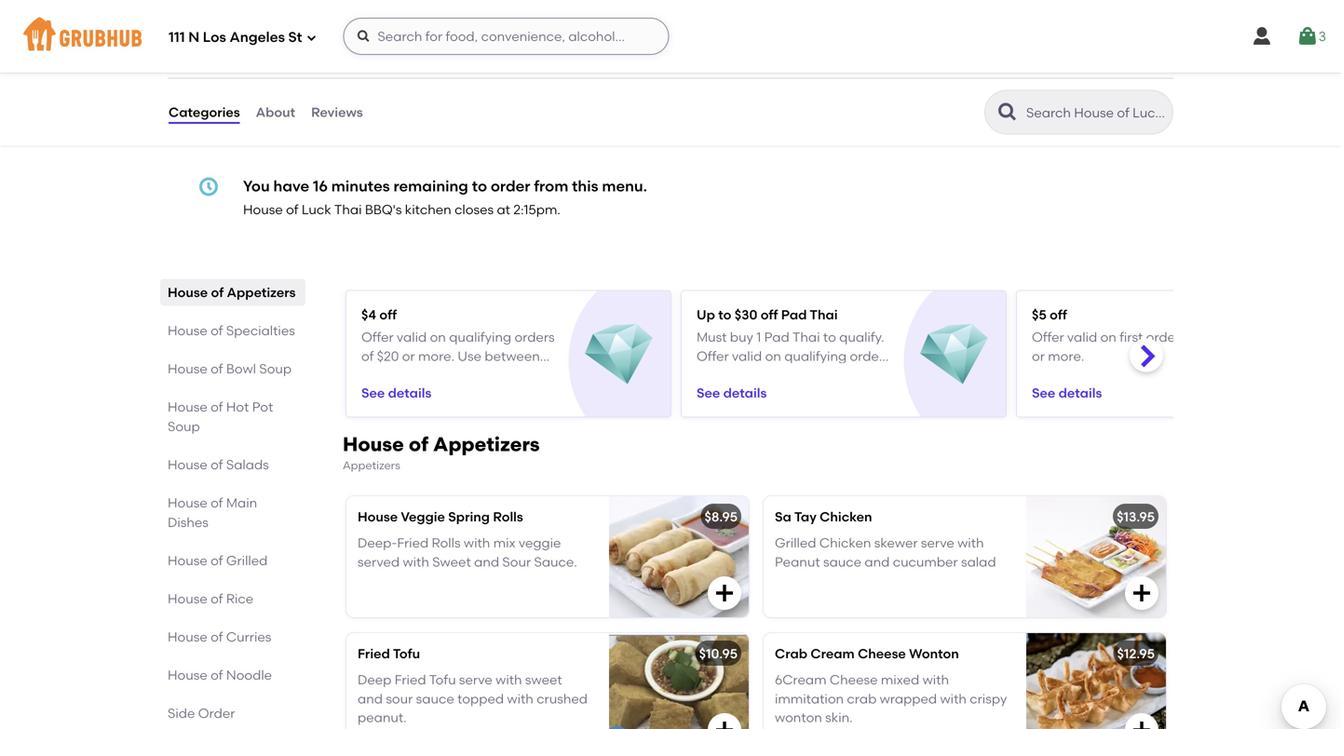 Task type: locate. For each thing, give the bounding box(es) containing it.
1 horizontal spatial promo image
[[921, 321, 989, 389]]

0 horizontal spatial qualifying
[[449, 329, 512, 345]]

orders inside $4 off offer valid on qualifying orders of $20 or more. use between 11am–2pm. see details
[[515, 329, 555, 345]]

appetizers up the specialties
[[227, 285, 296, 300]]

hot
[[226, 399, 249, 415]]

promo image
[[585, 321, 653, 389], [921, 321, 989, 389]]

2 horizontal spatial valid
[[1068, 329, 1098, 345]]

0 horizontal spatial on
[[430, 329, 446, 345]]

0 horizontal spatial promo image
[[585, 321, 653, 389]]

0 vertical spatial at
[[700, 16, 714, 31]]

3 button
[[1297, 20, 1327, 53]]

1 promo image from the left
[[585, 321, 653, 389]]

of up veggie
[[409, 433, 429, 456]]

1 vertical spatial tofu
[[429, 672, 456, 688]]

orders inside $5 off offer valid on first orders of $15 or more.
[[1147, 329, 1187, 345]]

serve up cucumber
[[921, 535, 955, 551]]

0 horizontal spatial more.
[[418, 348, 455, 364]]

sauce
[[824, 554, 862, 570], [416, 691, 454, 707]]

appetizers up spring
[[433, 433, 540, 456]]

of for house of curries
[[211, 629, 223, 645]]

0 horizontal spatial order
[[491, 177, 531, 195]]

0 horizontal spatial see
[[361, 385, 385, 401]]

serve up topped
[[459, 672, 493, 688]]

and
[[474, 554, 499, 570], [865, 554, 890, 570], [358, 691, 383, 707]]

reviews
[[311, 104, 363, 120]]

6cream cheese mixed with immitation crab wrapped with crispy wonton skin.
[[775, 672, 1007, 726]]

1 vertical spatial order
[[491, 177, 531, 195]]

0 horizontal spatial off
[[380, 307, 397, 323]]

1 horizontal spatial appetizers
[[343, 459, 400, 472]]

and down deep
[[358, 691, 383, 707]]

2 horizontal spatial see
[[1032, 385, 1056, 401]]

of left noodle on the left of the page
[[211, 667, 223, 683]]

house of rice
[[168, 591, 254, 607]]

svg image
[[1297, 25, 1319, 48], [356, 29, 371, 44], [306, 32, 317, 43], [714, 582, 736, 604]]

chicken right the tay
[[820, 509, 873, 525]]

$30 up buy
[[735, 307, 758, 323]]

details down 11am–2pm.
[[388, 385, 432, 401]]

on for first
[[1101, 329, 1117, 345]]

sa tay chicken
[[775, 509, 873, 525]]

offer for $5
[[1032, 329, 1065, 345]]

on inside $5 off offer valid on first orders of $15 or more.
[[1101, 329, 1117, 345]]

svg image down $10.95
[[714, 719, 736, 730]]

orders for qualifying
[[515, 329, 555, 345]]

1 horizontal spatial soup
[[259, 361, 292, 377]]

house down 11am–2pm.
[[343, 433, 404, 456]]

orders up between
[[515, 329, 555, 345]]

2 details from the left
[[724, 385, 767, 401]]

grilled up rice at the left
[[226, 553, 268, 569]]

house of rice tab
[[168, 589, 298, 609]]

of for house of grilled
[[211, 553, 223, 569]]

1 vertical spatial grilled
[[226, 553, 268, 569]]

house left bowl
[[168, 361, 208, 377]]

offer inside $5 off offer valid on first orders of $15 or more.
[[1032, 329, 1065, 345]]

tay
[[795, 509, 817, 525]]

0 horizontal spatial appetizers
[[227, 285, 296, 300]]

house inside house of hot pot soup
[[168, 399, 208, 415]]

of
[[286, 202, 299, 218], [211, 285, 224, 300], [211, 323, 223, 339], [1190, 329, 1202, 345], [361, 348, 374, 364], [211, 361, 223, 377], [697, 367, 709, 383], [211, 399, 223, 415], [409, 433, 429, 456], [211, 457, 223, 473], [211, 495, 223, 511], [211, 553, 223, 569], [211, 591, 223, 607], [211, 629, 223, 645], [211, 667, 223, 683]]

0 horizontal spatial tofu
[[393, 646, 420, 662]]

0 vertical spatial thai
[[334, 202, 362, 218]]

soup right bowl
[[259, 361, 292, 377]]

1 horizontal spatial orders
[[850, 348, 890, 364]]

grilled up peanut
[[775, 535, 817, 551]]

salads
[[226, 457, 269, 473]]

appetizers for house of appetizers
[[227, 285, 296, 300]]

0 vertical spatial pad
[[781, 307, 807, 323]]

started
[[593, 16, 640, 31]]

crab cream cheese wonton image
[[1027, 633, 1166, 730]]

of left rice at the left
[[211, 591, 223, 607]]

see down 11am–2pm.
[[361, 385, 385, 401]]

with inside the grilled chicken skewer serve with peanut sauce and cucumber salad
[[958, 535, 984, 551]]

2 see details button from the left
[[697, 376, 767, 410]]

2 horizontal spatial or
[[1032, 348, 1045, 364]]

111 n los angeles st
[[169, 29, 302, 46]]

fried for fried
[[395, 672, 426, 688]]

1 vertical spatial sauce
[[416, 691, 454, 707]]

or right $20
[[402, 348, 415, 364]]

house for house of main dishes
[[168, 495, 208, 511]]

of inside up to $30 off pad thai must buy 1 pad thai to qualify. offer valid on qualifying orders of $17 or more. up to $30 off. see details
[[697, 367, 709, 383]]

peanut.
[[358, 710, 407, 726]]

a
[[717, 16, 726, 31]]

rolls up sweet
[[432, 535, 461, 551]]

1 vertical spatial serve
[[459, 672, 493, 688]]

off inside up to $30 off pad thai must buy 1 pad thai to qualify. offer valid on qualifying orders of $17 or more. up to $30 off. see details
[[761, 307, 778, 323]]

house up side
[[168, 667, 208, 683]]

house inside house of appetizers appetizers
[[343, 433, 404, 456]]

1 horizontal spatial valid
[[732, 348, 762, 364]]

with up topped
[[496, 672, 522, 688]]

menu.
[[602, 177, 647, 195]]

$30
[[735, 307, 758, 323], [827, 367, 849, 383]]

qualify.
[[840, 329, 885, 345]]

2 horizontal spatial and
[[865, 554, 890, 570]]

cheese up the mixed
[[858, 646, 906, 662]]

0 vertical spatial up
[[697, 307, 715, 323]]

house left hot
[[168, 399, 208, 415]]

0 vertical spatial order
[[663, 16, 697, 31]]

at inside you have 16 minutes remaining to order from this menu. house of luck thai bbq's kitchen closes at 2:15pm.
[[497, 202, 511, 218]]

qualifying down qualify.
[[785, 348, 847, 364]]

more. inside $5 off offer valid on first orders of $15 or more.
[[1048, 348, 1085, 364]]

sauce right peanut
[[824, 554, 862, 570]]

fried for house
[[397, 535, 429, 551]]

off up 1
[[761, 307, 778, 323]]

0 horizontal spatial at
[[497, 202, 511, 218]]

mixed
[[881, 672, 920, 688]]

svg image left the you
[[198, 176, 220, 198]]

and down mix
[[474, 554, 499, 570]]

serve
[[921, 535, 955, 551], [459, 672, 493, 688]]

2 horizontal spatial appetizers
[[433, 433, 540, 456]]

orders inside up to $30 off pad thai must buy 1 pad thai to qualify. offer valid on qualifying orders of $17 or more. up to $30 off. see details
[[850, 348, 890, 364]]

on inside up to $30 off pad thai must buy 1 pad thai to qualify. offer valid on qualifying orders of $17 or more. up to $30 off. see details
[[765, 348, 782, 364]]

offer down $5
[[1032, 329, 1065, 345]]

0 vertical spatial chicken
[[820, 509, 873, 525]]

deep-
[[358, 535, 397, 551]]

sauce.
[[534, 554, 577, 570]]

of left hot
[[211, 399, 223, 415]]

orders
[[515, 329, 555, 345], [1147, 329, 1187, 345], [850, 348, 890, 364]]

promo image for must buy 1 pad thai to qualify. offer valid on qualifying orders of $17 or more. up to $30 off.
[[921, 321, 989, 389]]

up left off.
[[789, 367, 808, 383]]

see details button
[[361, 376, 432, 410], [697, 376, 767, 410], [1032, 376, 1102, 410]]

2:15pm.
[[514, 202, 561, 218]]

of inside house of appetizers appetizers
[[409, 433, 429, 456]]

2 vertical spatial fried
[[395, 672, 426, 688]]

different
[[729, 16, 784, 31]]

house for house of hot pot soup
[[168, 399, 208, 415]]

serve inside deep fried tofu serve with sweet and sour sauce topped with crushed peanut.
[[459, 672, 493, 688]]

see
[[361, 385, 385, 401], [697, 385, 720, 401], [1032, 385, 1056, 401]]

2 vertical spatial thai
[[793, 329, 820, 345]]

grilled
[[775, 535, 817, 551], [226, 553, 268, 569]]

house up house of bowl soup
[[168, 323, 208, 339]]

house inside house of main dishes
[[168, 495, 208, 511]]

of left bowl
[[211, 361, 223, 377]]

house of bowl soup tab
[[168, 359, 298, 379]]

3 off from the left
[[1050, 307, 1068, 323]]

valid up $20
[[397, 329, 427, 345]]

house down house of grilled
[[168, 591, 208, 607]]

2 horizontal spatial details
[[1059, 385, 1102, 401]]

no fees
[[483, 49, 530, 65]]

orders for first
[[1147, 329, 1187, 345]]

soup
[[259, 361, 292, 377], [168, 419, 200, 435]]

crushed
[[537, 691, 588, 707]]

fried
[[397, 535, 429, 551], [358, 646, 390, 662], [395, 672, 426, 688]]

1 horizontal spatial details
[[724, 385, 767, 401]]

0 vertical spatial grilled
[[775, 535, 817, 551]]

1 vertical spatial thai
[[810, 307, 838, 323]]

0 vertical spatial qualifying
[[449, 329, 512, 345]]

1 vertical spatial rolls
[[432, 535, 461, 551]]

remaining
[[394, 177, 468, 195]]

of for house of noodle
[[211, 667, 223, 683]]

1 horizontal spatial and
[[474, 554, 499, 570]]

to inside you have 16 minutes remaining to order from this menu. house of luck thai bbq's kitchen closes at 2:15pm.
[[472, 177, 487, 195]]

sweet
[[525, 672, 562, 688]]

of inside house of hot pot soup
[[211, 399, 223, 415]]

served
[[358, 554, 400, 570]]

to
[[472, 177, 487, 195], [719, 307, 732, 323], [823, 329, 836, 345], [811, 367, 824, 383]]

svg image left 3 button
[[1251, 25, 1273, 48]]

0 horizontal spatial details
[[388, 385, 432, 401]]

and inside deep-fried  rolls with mix veggie served with sweet and sour sauce.
[[474, 554, 499, 570]]

restaurant.
[[787, 16, 858, 31]]

$5 off offer valid on first orders of $15 or more.
[[1032, 307, 1225, 364]]

sauce right the sour on the bottom left of the page
[[416, 691, 454, 707]]

deep fried tofu serve with sweet and sour sauce topped with crushed peanut.
[[358, 672, 588, 726]]

1 vertical spatial cheese
[[830, 672, 878, 688]]

house up house of main dishes
[[168, 457, 208, 473]]

up up must
[[697, 307, 715, 323]]

off for $5 off
[[1050, 307, 1068, 323]]

1 horizontal spatial at
[[700, 16, 714, 31]]

soup up house of salads
[[168, 419, 200, 435]]

of inside house of main dishes
[[211, 495, 223, 511]]

1 details from the left
[[388, 385, 432, 401]]

1 horizontal spatial sauce
[[824, 554, 862, 570]]

details down $17
[[724, 385, 767, 401]]

details down $5 off offer valid on first orders of $15 or more. in the top right of the page
[[1059, 385, 1102, 401]]

see details button down $5
[[1032, 376, 1102, 410]]

0 vertical spatial fried
[[397, 535, 429, 551]]

of left $17
[[697, 367, 709, 383]]

1 horizontal spatial rolls
[[493, 509, 523, 525]]

svg image for 6cream cheese mixed with immitation crab wrapped with crispy wonton skin.
[[1131, 719, 1153, 730]]

0 horizontal spatial soup
[[168, 419, 200, 435]]

order up 2:15pm.
[[491, 177, 531, 195]]

off inside $4 off offer valid on qualifying orders of $20 or more. use between 11am–2pm. see details
[[380, 307, 397, 323]]

0 horizontal spatial $30
[[735, 307, 758, 323]]

1 horizontal spatial up
[[789, 367, 808, 383]]

you've
[[549, 16, 590, 31]]

of up house of specialties
[[211, 285, 224, 300]]

with up salad
[[958, 535, 984, 551]]

see down $17
[[697, 385, 720, 401]]

of for house of salads
[[211, 457, 223, 473]]

appetizers up deep- at the bottom of the page
[[343, 459, 400, 472]]

svg image inside 3 button
[[1297, 25, 1319, 48]]

2 horizontal spatial orders
[[1147, 329, 1187, 345]]

1 horizontal spatial $30
[[827, 367, 849, 383]]

tofu right deep
[[429, 672, 456, 688]]

more. up see details
[[1048, 348, 1085, 364]]

sa
[[775, 509, 792, 525]]

0 vertical spatial serve
[[921, 535, 955, 551]]

house up the dishes
[[168, 495, 208, 511]]

appetizers for house of appetizers appetizers
[[433, 433, 540, 456]]

at right closes
[[497, 202, 511, 218]]

1 see from the left
[[361, 385, 385, 401]]

2 off from the left
[[761, 307, 778, 323]]

order inside you have 16 minutes remaining to order from this menu. house of luck thai bbq's kitchen closes at 2:15pm.
[[491, 177, 531, 195]]

svg image
[[1251, 25, 1273, 48], [198, 176, 220, 198], [1131, 582, 1153, 604], [714, 719, 736, 730], [1131, 719, 1153, 730]]

2 horizontal spatial off
[[1050, 307, 1068, 323]]

promo image for offer valid on qualifying orders of $20 or more. use between 11am–2pm.
[[585, 321, 653, 389]]

offer inside $4 off offer valid on qualifying orders of $20 or more. use between 11am–2pm. see details
[[361, 329, 394, 345]]

1 horizontal spatial tofu
[[429, 672, 456, 688]]

1 horizontal spatial grilled
[[775, 535, 817, 551]]

0 horizontal spatial orders
[[515, 329, 555, 345]]

2 promo image from the left
[[921, 321, 989, 389]]

house down the dishes
[[168, 553, 208, 569]]

see details button down buy
[[697, 376, 767, 410]]

off right the $4
[[380, 307, 397, 323]]

appetizers
[[227, 285, 296, 300], [433, 433, 540, 456], [343, 459, 400, 472]]

1 horizontal spatial off
[[761, 307, 778, 323]]

1 horizontal spatial or
[[734, 367, 746, 383]]

svg image inside main navigation navigation
[[1251, 25, 1273, 48]]

1 horizontal spatial offer
[[697, 348, 729, 364]]

see down $5
[[1032, 385, 1056, 401]]

0 horizontal spatial grilled
[[226, 553, 268, 569]]

wonton
[[775, 710, 823, 726]]

valid for $5 off
[[1068, 329, 1098, 345]]

of for house of main dishes
[[211, 495, 223, 511]]

0 vertical spatial sauce
[[824, 554, 862, 570]]

or down $5
[[1032, 348, 1045, 364]]

skewer
[[875, 535, 918, 551]]

offer up $20
[[361, 329, 394, 345]]

house for house of specialties
[[168, 323, 208, 339]]

house
[[243, 202, 283, 218], [168, 285, 208, 300], [168, 323, 208, 339], [168, 361, 208, 377], [168, 399, 208, 415], [343, 433, 404, 456], [168, 457, 208, 473], [168, 495, 208, 511], [358, 509, 398, 525], [168, 553, 208, 569], [168, 591, 208, 607], [168, 629, 208, 645], [168, 667, 208, 683]]

of up house of rice
[[211, 553, 223, 569]]

1 vertical spatial at
[[497, 202, 511, 218]]

1 horizontal spatial see
[[697, 385, 720, 401]]

1 horizontal spatial qualifying
[[785, 348, 847, 364]]

details
[[388, 385, 432, 401], [724, 385, 767, 401], [1059, 385, 1102, 401]]

chicken down sa tay chicken
[[820, 535, 871, 551]]

more. down 1
[[750, 367, 786, 383]]

orders right first
[[1147, 329, 1187, 345]]

of left $15
[[1190, 329, 1202, 345]]

or inside $5 off offer valid on first orders of $15 or more.
[[1032, 348, 1045, 364]]

house of appetizers
[[168, 285, 296, 300]]

0 horizontal spatial see details button
[[361, 376, 432, 410]]

valid inside up to $30 off pad thai must buy 1 pad thai to qualify. offer valid on qualifying orders of $17 or more. up to $30 off. see details
[[732, 348, 762, 364]]

and down skewer on the bottom right of the page
[[865, 554, 890, 570]]

off
[[380, 307, 397, 323], [761, 307, 778, 323], [1050, 307, 1068, 323]]

on
[[430, 329, 446, 345], [1101, 329, 1117, 345], [765, 348, 782, 364]]

house for house of bowl soup
[[168, 361, 208, 377]]

2 horizontal spatial on
[[1101, 329, 1117, 345]]

$8.95
[[705, 509, 738, 525]]

orders down qualify.
[[850, 348, 890, 364]]

on inside $4 off offer valid on qualifying orders of $20 or more. use between 11am–2pm. see details
[[430, 329, 446, 345]]

0 horizontal spatial rolls
[[432, 535, 461, 551]]

svg image up $12.95
[[1131, 582, 1153, 604]]

at left a
[[700, 16, 714, 31]]

of left 'salads'
[[211, 457, 223, 473]]

0 vertical spatial appetizers
[[227, 285, 296, 300]]

of up house of bowl soup
[[211, 323, 223, 339]]

angeles
[[230, 29, 285, 46]]

1 vertical spatial appetizers
[[433, 433, 540, 456]]

see details button down $20
[[361, 376, 432, 410]]

$30 left off.
[[827, 367, 849, 383]]

house up deep- at the bottom of the page
[[358, 509, 398, 525]]

2 horizontal spatial offer
[[1032, 329, 1065, 345]]

fried up deep
[[358, 646, 390, 662]]

order
[[198, 706, 235, 722]]

more. left use
[[418, 348, 455, 364]]

deep-fried  rolls with mix veggie served with sweet and sour sauce.
[[358, 535, 577, 570]]

offer down must
[[697, 348, 729, 364]]

about button
[[255, 79, 296, 146]]

0 horizontal spatial serve
[[459, 672, 493, 688]]

or
[[402, 348, 415, 364], [1032, 348, 1045, 364], [734, 367, 746, 383]]

fried inside deep-fried  rolls with mix veggie served with sweet and sour sauce.
[[397, 535, 429, 551]]

3 see details button from the left
[[1032, 376, 1102, 410]]

fried up the sour on the bottom left of the page
[[395, 672, 426, 688]]

more. inside $4 off offer valid on qualifying orders of $20 or more. use between 11am–2pm. see details
[[418, 348, 455, 364]]

of for house of specialties
[[211, 323, 223, 339]]

tofu up the sour on the bottom left of the page
[[393, 646, 420, 662]]

looks like you've started an order at a different restaurant. button
[[483, 3, 859, 44]]

house down the you
[[243, 202, 283, 218]]

house of appetizers appetizers
[[343, 433, 540, 472]]

house of grilled tab
[[168, 551, 298, 571]]

svg image down $12.95
[[1131, 719, 1153, 730]]

1 vertical spatial soup
[[168, 419, 200, 435]]

to up closes
[[472, 177, 487, 195]]

serve for skewer
[[921, 535, 955, 551]]

0 vertical spatial tofu
[[393, 646, 420, 662]]

up
[[697, 307, 715, 323], [789, 367, 808, 383]]

0 horizontal spatial sauce
[[416, 691, 454, 707]]

0 horizontal spatial or
[[402, 348, 415, 364]]

off right $5
[[1050, 307, 1068, 323]]

1 horizontal spatial order
[[663, 16, 697, 31]]

valid inside $5 off offer valid on first orders of $15 or more.
[[1068, 329, 1098, 345]]

off inside $5 off offer valid on first orders of $15 or more.
[[1050, 307, 1068, 323]]

cheese up crab
[[830, 672, 878, 688]]

2 horizontal spatial more.
[[1048, 348, 1085, 364]]

you have 16 minutes remaining to order from this menu. house of luck thai bbq's kitchen closes at 2:15pm.
[[243, 177, 647, 218]]

or inside $4 off offer valid on qualifying orders of $20 or more. use between 11am–2pm. see details
[[402, 348, 415, 364]]

cheese inside 6cream cheese mixed with immitation crab wrapped with crispy wonton skin.
[[830, 672, 878, 688]]

first
[[1120, 329, 1143, 345]]

qualifying up use
[[449, 329, 512, 345]]

at
[[700, 16, 714, 31], [497, 202, 511, 218]]

1 horizontal spatial more.
[[750, 367, 786, 383]]

of for house of bowl soup
[[211, 361, 223, 377]]

details inside up to $30 off pad thai must buy 1 pad thai to qualify. offer valid on qualifying orders of $17 or more. up to $30 off. see details
[[724, 385, 767, 401]]

0 vertical spatial soup
[[259, 361, 292, 377]]

side order tab
[[168, 704, 298, 723]]

0 horizontal spatial and
[[358, 691, 383, 707]]

house up house of specialties
[[168, 285, 208, 300]]

0 horizontal spatial valid
[[397, 329, 427, 345]]

house down house of rice
[[168, 629, 208, 645]]

with
[[464, 535, 490, 551], [958, 535, 984, 551], [403, 554, 429, 570], [496, 672, 522, 688], [923, 672, 949, 688], [507, 691, 534, 707], [941, 691, 967, 707]]

1 vertical spatial $30
[[827, 367, 849, 383]]

1 vertical spatial chicken
[[820, 535, 871, 551]]

0 horizontal spatial offer
[[361, 329, 394, 345]]

deep
[[358, 672, 392, 688]]

crispy
[[970, 691, 1007, 707]]

of left curries
[[211, 629, 223, 645]]

1 off from the left
[[380, 307, 397, 323]]

of left 'main' in the bottom of the page
[[211, 495, 223, 511]]

or inside up to $30 off pad thai must buy 1 pad thai to qualify. offer valid on qualifying orders of $17 or more. up to $30 off. see details
[[734, 367, 746, 383]]

valid inside $4 off offer valid on qualifying orders of $20 or more. use between 11am–2pm. see details
[[397, 329, 427, 345]]

serve inside the grilled chicken skewer serve with peanut sauce and cucumber salad
[[921, 535, 955, 551]]

thai
[[334, 202, 362, 218], [810, 307, 838, 323], [793, 329, 820, 345]]

1 see details button from the left
[[361, 376, 432, 410]]

2 horizontal spatial see details button
[[1032, 376, 1102, 410]]

house of hot pot soup tab
[[168, 397, 298, 436]]

tofu inside deep fried tofu serve with sweet and sour sauce topped with crushed peanut.
[[429, 672, 456, 688]]

1 horizontal spatial see details button
[[697, 376, 767, 410]]

house of main dishes
[[168, 495, 257, 531]]

of for house of rice
[[211, 591, 223, 607]]

appetizers inside tab
[[227, 285, 296, 300]]

1 vertical spatial qualifying
[[785, 348, 847, 364]]

fried inside deep fried tofu serve with sweet and sour sauce topped with crushed peanut.
[[395, 672, 426, 688]]

1 horizontal spatial serve
[[921, 535, 955, 551]]

1 horizontal spatial on
[[765, 348, 782, 364]]

house for house of noodle
[[168, 667, 208, 683]]

see inside $4 off offer valid on qualifying orders of $20 or more. use between 11am–2pm. see details
[[361, 385, 385, 401]]

order right the an
[[663, 16, 697, 31]]

sour
[[503, 554, 531, 570]]

of left $20
[[361, 348, 374, 364]]

or right $17
[[734, 367, 746, 383]]

more. inside up to $30 off pad thai must buy 1 pad thai to qualify. offer valid on qualifying orders of $17 or more. up to $30 off. see details
[[750, 367, 786, 383]]

2 see from the left
[[697, 385, 720, 401]]



Task type: describe. For each thing, give the bounding box(es) containing it.
looks like you've started an order at a different restaurant.
[[484, 16, 858, 31]]

see inside up to $30 off pad thai must buy 1 pad thai to qualify. offer valid on qualifying orders of $17 or more. up to $30 off. see details
[[697, 385, 720, 401]]

and inside the grilled chicken skewer serve with peanut sauce and cucumber salad
[[865, 554, 890, 570]]

of inside you have 16 minutes remaining to order from this menu. house of luck thai bbq's kitchen closes at 2:15pm.
[[286, 202, 299, 218]]

fees
[[504, 49, 530, 65]]

see details
[[1032, 385, 1102, 401]]

details inside $4 off offer valid on qualifying orders of $20 or more. use between 11am–2pm. see details
[[388, 385, 432, 401]]

or for $4 off
[[402, 348, 415, 364]]

closes
[[455, 202, 494, 218]]

immitation
[[775, 691, 844, 707]]

have
[[273, 177, 309, 195]]

$13.95
[[1117, 509, 1155, 525]]

house for house of grilled
[[168, 553, 208, 569]]

reviews button
[[310, 79, 364, 146]]

veggie
[[401, 509, 445, 525]]

mix
[[494, 535, 516, 551]]

chicken inside the grilled chicken skewer serve with peanut sauce and cucumber salad
[[820, 535, 871, 551]]

main navigation navigation
[[0, 0, 1342, 73]]

serve for tofu
[[459, 672, 493, 688]]

bbq's
[[365, 202, 402, 218]]

with left sweet
[[403, 554, 429, 570]]

grilled chicken skewer serve with peanut sauce and cucumber salad
[[775, 535, 996, 570]]

to left qualify.
[[823, 329, 836, 345]]

Search House of Luck Thai BBQ search field
[[1025, 104, 1167, 122]]

1
[[757, 329, 761, 345]]

$15
[[1206, 329, 1225, 345]]

of inside $5 off offer valid on first orders of $15 or more.
[[1190, 329, 1202, 345]]

$5
[[1032, 307, 1047, 323]]

$4 off offer valid on qualifying orders of $20 or more. use between 11am–2pm. see details
[[361, 307, 555, 401]]

use
[[458, 348, 482, 364]]

wrapped
[[880, 691, 937, 707]]

$10.95
[[699, 646, 738, 662]]

0 horizontal spatial up
[[697, 307, 715, 323]]

house veggie spring rolls image
[[609, 496, 749, 618]]

fried tofu
[[358, 646, 420, 662]]

0 vertical spatial cheese
[[858, 646, 906, 662]]

house of hot pot soup
[[168, 399, 273, 435]]

3 details from the left
[[1059, 385, 1102, 401]]

sweet
[[433, 554, 471, 570]]

search icon image
[[997, 101, 1019, 124]]

valid for $4 off
[[397, 329, 427, 345]]

an
[[643, 16, 660, 31]]

los
[[203, 29, 226, 46]]

house for house of appetizers appetizers
[[343, 433, 404, 456]]

thai inside you have 16 minutes remaining to order from this menu. house of luck thai bbq's kitchen closes at 2:15pm.
[[334, 202, 362, 218]]

$17
[[713, 367, 730, 383]]

cream
[[811, 646, 855, 662]]

1 vertical spatial fried
[[358, 646, 390, 662]]

qualifying inside $4 off offer valid on qualifying orders of $20 or more. use between 11am–2pm. see details
[[449, 329, 512, 345]]

sour
[[386, 691, 413, 707]]

house of curries tab
[[168, 627, 298, 647]]

crab cream cheese wonton
[[775, 646, 959, 662]]

house of appetizers tab
[[168, 283, 298, 302]]

$4
[[361, 307, 376, 323]]

on for qualifying
[[430, 329, 446, 345]]

111
[[169, 29, 185, 46]]

house of main dishes tab
[[168, 493, 298, 532]]

st
[[288, 29, 302, 46]]

house of bowl soup
[[168, 361, 292, 377]]

house inside you have 16 minutes remaining to order from this menu. house of luck thai bbq's kitchen closes at 2:15pm.
[[243, 202, 283, 218]]

with down "wonton"
[[923, 672, 949, 688]]

categories button
[[168, 79, 241, 146]]

16
[[313, 177, 328, 195]]

to up must
[[719, 307, 732, 323]]

see details button for see
[[361, 376, 432, 410]]

this
[[572, 177, 599, 195]]

house for house of salads
[[168, 457, 208, 473]]

of for house of hot pot soup
[[211, 399, 223, 415]]

house for house of curries
[[168, 629, 208, 645]]

Search for food, convenience, alcohol... search field
[[343, 18, 669, 55]]

main
[[226, 495, 257, 511]]

bowl
[[226, 361, 256, 377]]

soup inside tab
[[259, 361, 292, 377]]

topped
[[458, 691, 504, 707]]

peanut
[[775, 554, 820, 570]]

3
[[1319, 28, 1327, 44]]

3 see from the left
[[1032, 385, 1056, 401]]

or for $5 off
[[1032, 348, 1045, 364]]

skin.
[[826, 710, 853, 726]]

0 vertical spatial $30
[[735, 307, 758, 323]]

salad
[[961, 554, 996, 570]]

off.
[[852, 367, 872, 383]]

buy
[[730, 329, 754, 345]]

fried tofu image
[[609, 633, 749, 730]]

and inside deep fried tofu serve with sweet and sour sauce topped with crushed peanut.
[[358, 691, 383, 707]]

11am–2pm.
[[361, 367, 431, 383]]

side order
[[168, 706, 235, 722]]

sa tay chicken image
[[1027, 496, 1166, 618]]

off for $4 off
[[380, 307, 397, 323]]

house of salads
[[168, 457, 269, 473]]

house of specialties tab
[[168, 321, 298, 340]]

between
[[485, 348, 540, 364]]

of for house of appetizers appetizers
[[409, 433, 429, 456]]

svg image for grilled chicken skewer serve with peanut sauce and cucumber salad
[[1131, 582, 1153, 604]]

0 vertical spatial rolls
[[493, 509, 523, 525]]

grilled inside the grilled chicken skewer serve with peanut sauce and cucumber salad
[[775, 535, 817, 551]]

grilled inside tab
[[226, 553, 268, 569]]

1 vertical spatial pad
[[765, 329, 790, 345]]

noodle
[[226, 667, 272, 683]]

offer for $4
[[361, 329, 394, 345]]

$20
[[377, 348, 399, 364]]

more. for qualifying
[[418, 348, 455, 364]]

house of grilled
[[168, 553, 268, 569]]

with down spring
[[464, 535, 490, 551]]

sauce inside the grilled chicken skewer serve with peanut sauce and cucumber salad
[[824, 554, 862, 570]]

cucumber
[[893, 554, 958, 570]]

more. for first
[[1048, 348, 1085, 364]]

house of salads tab
[[168, 455, 298, 475]]

dishes
[[168, 515, 209, 531]]

side
[[168, 706, 195, 722]]

luck
[[302, 202, 331, 218]]

with left crispy
[[941, 691, 967, 707]]

kitchen
[[405, 202, 452, 218]]

house for house of appetizers
[[168, 285, 208, 300]]

like
[[524, 16, 546, 31]]

of inside $4 off offer valid on qualifying orders of $20 or more. use between 11am–2pm. see details
[[361, 348, 374, 364]]

pot
[[252, 399, 273, 415]]

rolls inside deep-fried  rolls with mix veggie served with sweet and sour sauce.
[[432, 535, 461, 551]]

spring
[[448, 509, 490, 525]]

up to $30 off pad thai must buy 1 pad thai to qualify. offer valid on qualifying orders of $17 or more. up to $30 off. see details
[[697, 307, 890, 401]]

1 vertical spatial up
[[789, 367, 808, 383]]

at inside button
[[700, 16, 714, 31]]

qualifying inside up to $30 off pad thai must buy 1 pad thai to qualify. offer valid on qualifying orders of $17 or more. up to $30 off. see details
[[785, 348, 847, 364]]

curries
[[226, 629, 271, 645]]

rice
[[226, 591, 254, 607]]

order inside button
[[663, 16, 697, 31]]

see details button for valid
[[697, 376, 767, 410]]

specialties
[[226, 323, 295, 339]]

crab
[[847, 691, 877, 707]]

veggie
[[519, 535, 561, 551]]

house of noodle
[[168, 667, 272, 683]]

soup inside house of hot pot soup
[[168, 419, 200, 435]]

you
[[243, 177, 270, 195]]

looks
[[484, 16, 521, 31]]

house for house veggie spring rolls
[[358, 509, 398, 525]]

of for house of appetizers
[[211, 285, 224, 300]]

house of noodle tab
[[168, 666, 298, 685]]

wonton
[[909, 646, 959, 662]]

2 vertical spatial appetizers
[[343, 459, 400, 472]]

svg image for deep fried tofu serve with sweet and sour sauce topped with crushed peanut.
[[714, 719, 736, 730]]

minutes
[[331, 177, 390, 195]]

with down sweet
[[507, 691, 534, 707]]

to left off.
[[811, 367, 824, 383]]

offer inside up to $30 off pad thai must buy 1 pad thai to qualify. offer valid on qualifying orders of $17 or more. up to $30 off. see details
[[697, 348, 729, 364]]

house of curries
[[168, 629, 271, 645]]

house veggie spring rolls
[[358, 509, 523, 525]]

house for house of rice
[[168, 591, 208, 607]]

sauce inside deep fried tofu serve with sweet and sour sauce topped with crushed peanut.
[[416, 691, 454, 707]]



Task type: vqa. For each thing, say whether or not it's contained in the screenshot.
veggie
yes



